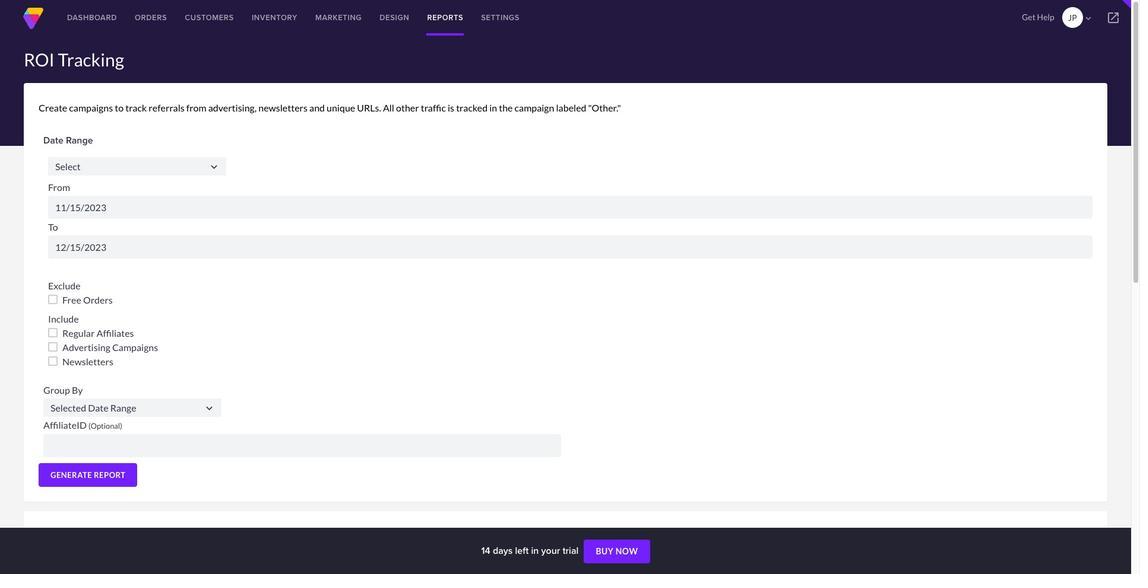 Task type: vqa. For each thing, say whether or not it's contained in the screenshot.
now.
no



Task type: describe. For each thing, give the bounding box(es) containing it.
track
[[125, 102, 147, 113]]

affiliateid (optional)
[[43, 420, 122, 431]]

get help
[[1022, 12, 1055, 22]]

left
[[515, 545, 529, 558]]

expand_more
[[1073, 527, 1093, 547]]

the
[[499, 102, 513, 113]]

buy
[[596, 547, 614, 557]]

 for date range
[[208, 161, 220, 173]]

1 vertical spatial in
[[531, 545, 539, 558]]

0 horizontal spatial all
[[39, 527, 57, 546]]

now
[[616, 547, 638, 557]]

days
[[493, 545, 513, 558]]

marketing
[[315, 12, 362, 23]]

newsletters
[[62, 356, 113, 368]]

dashboard
[[67, 12, 117, 23]]

advertising campaigns
[[62, 342, 158, 353]]

newsletters
[[258, 102, 308, 113]]

From text field
[[48, 196, 1093, 219]]

14
[[481, 545, 490, 558]]

campaigns
[[69, 102, 113, 113]]

dashboard link
[[58, 0, 126, 36]]

roi tracking
[[24, 49, 124, 70]]

report
[[94, 471, 126, 480]]

is
[[448, 102, 454, 113]]

buy now link
[[584, 540, 650, 564]]

date
[[43, 134, 64, 147]]

exclude
[[48, 280, 82, 292]]

1 vertical spatial reports
[[90, 527, 143, 546]]

"other."
[[588, 102, 621, 113]]

design
[[380, 12, 409, 23]]

generate report link
[[39, 464, 137, 488]]

1 vertical spatial roi
[[60, 527, 87, 546]]

regular affiliates
[[62, 328, 134, 339]]

0 vertical spatial in
[[489, 102, 497, 113]]

advertising
[[62, 342, 110, 353]]

create campaigns to track referrals from advertising, newsletters and unique urls. all other traffic is tracked in the campaign labeled "other."
[[39, 102, 621, 113]]

to
[[48, 222, 60, 233]]

urls.
[[357, 102, 381, 113]]

1 horizontal spatial orders
[[135, 12, 167, 23]]

group by
[[43, 385, 85, 396]]

 for group by
[[203, 403, 216, 415]]

14 days left in your trial
[[481, 545, 581, 558]]



Task type: locate. For each thing, give the bounding box(es) containing it.
regular
[[62, 328, 95, 339]]

0 vertical spatial 
[[208, 161, 220, 173]]

1 horizontal spatial in
[[531, 545, 539, 558]]

0 horizontal spatial roi
[[24, 49, 55, 70]]

reports
[[427, 12, 463, 23], [90, 527, 143, 546]]

customers
[[185, 12, 234, 23]]

free
[[62, 295, 81, 306]]

all roi reports
[[39, 527, 143, 546]]

0 vertical spatial roi
[[24, 49, 55, 70]]


[[208, 161, 220, 173], [203, 403, 216, 415]]

in right left
[[531, 545, 539, 558]]

get
[[1022, 12, 1036, 22]]

0 vertical spatial all
[[383, 102, 394, 113]]

1 horizontal spatial all
[[383, 102, 394, 113]]

campaigns
[[112, 342, 158, 353]]

trial
[[563, 545, 579, 558]]

inventory
[[252, 12, 298, 23]]

None text field
[[48, 157, 226, 176], [43, 399, 222, 417], [48, 157, 226, 176], [43, 399, 222, 417]]

generate
[[50, 471, 92, 480]]

affiliateid
[[43, 420, 87, 431]]

all
[[383, 102, 394, 113], [39, 527, 57, 546]]

1 vertical spatial all
[[39, 527, 57, 546]]

by
[[72, 385, 83, 396]]

advertising,
[[208, 102, 257, 113]]

orders left customers
[[135, 12, 167, 23]]

from
[[186, 102, 206, 113]]

tracking
[[58, 49, 124, 70]]

0 horizontal spatial orders
[[83, 295, 113, 306]]

date range
[[43, 134, 93, 147]]

1 horizontal spatial reports
[[427, 12, 463, 23]]

jp
[[1068, 12, 1077, 23]]

other
[[396, 102, 419, 113]]

create
[[39, 102, 67, 113]]

generate report
[[50, 471, 126, 480]]

1 vertical spatial orders
[[83, 295, 113, 306]]

in
[[489, 102, 497, 113], [531, 545, 539, 558]]

0 horizontal spatial in
[[489, 102, 497, 113]]

0 vertical spatial reports
[[427, 12, 463, 23]]

group
[[43, 385, 70, 396]]

roi
[[24, 49, 55, 70], [60, 527, 87, 546]]

your
[[541, 545, 560, 558]]

orders right free
[[83, 295, 113, 306]]

0 horizontal spatial reports
[[90, 527, 143, 546]]

to
[[115, 102, 124, 113]]

1 horizontal spatial roi
[[60, 527, 87, 546]]

0 vertical spatial orders
[[135, 12, 167, 23]]

affiliates
[[97, 328, 134, 339]]

from
[[48, 182, 70, 193]]

settings
[[481, 12, 520, 23]]

(optional)
[[89, 422, 122, 431]]

labeled
[[556, 102, 586, 113]]

None text field
[[43, 435, 561, 458]]

include
[[48, 314, 81, 325]]


[[1106, 11, 1121, 25]]


[[1083, 13, 1094, 24]]

free orders
[[62, 295, 113, 306]]

To text field
[[48, 236, 1093, 259]]

referrals
[[149, 102, 185, 113]]

range
[[66, 134, 93, 147]]

campaign
[[515, 102, 554, 113]]

in left 'the'
[[489, 102, 497, 113]]

1 vertical spatial 
[[203, 403, 216, 415]]

help
[[1037, 12, 1055, 22]]

buy now
[[596, 547, 638, 557]]

orders
[[135, 12, 167, 23], [83, 295, 113, 306]]

and
[[309, 102, 325, 113]]

tracked
[[456, 102, 488, 113]]

 link
[[1096, 0, 1131, 36]]

unique
[[327, 102, 355, 113]]

traffic
[[421, 102, 446, 113]]



